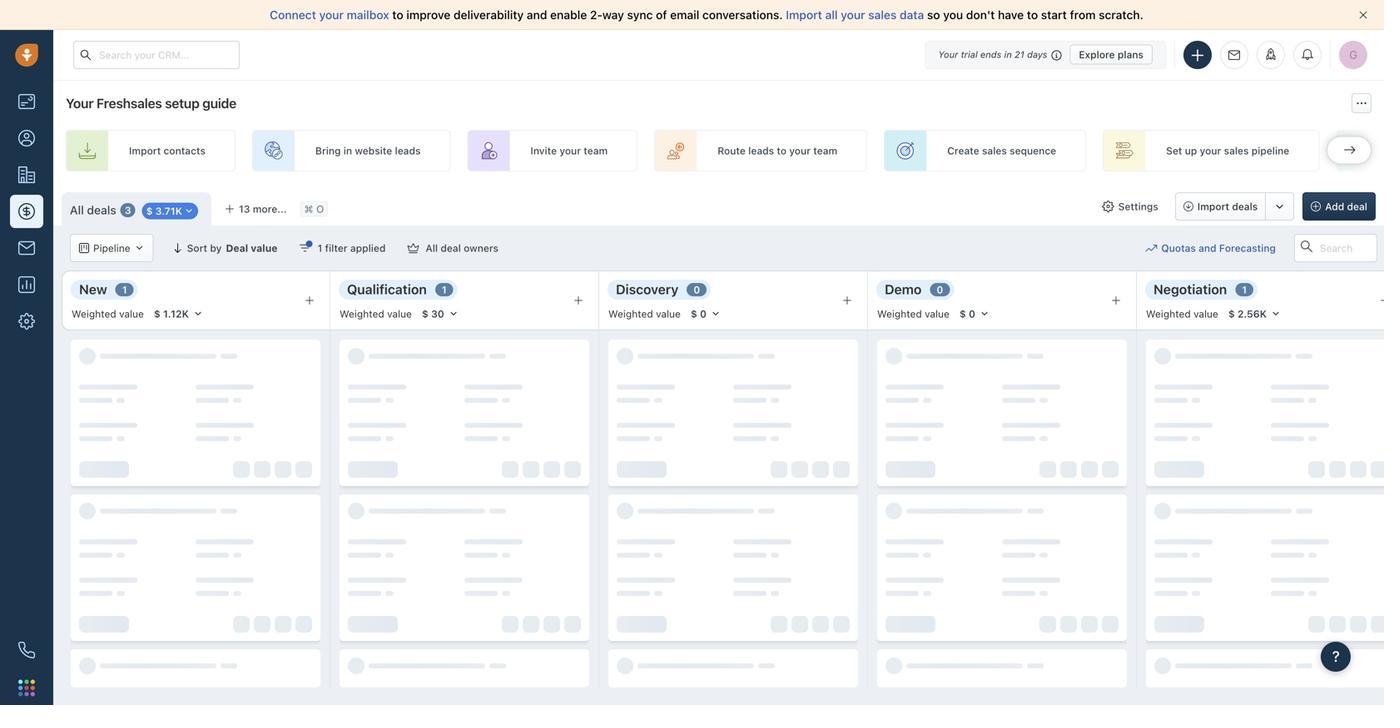 Task type: vqa. For each thing, say whether or not it's contained in the screenshot.
at to the left
no



Task type: describe. For each thing, give the bounding box(es) containing it.
1 horizontal spatial import
[[786, 8, 822, 22]]

you
[[943, 8, 963, 22]]

discovery
[[616, 281, 679, 297]]

settings button
[[1094, 192, 1167, 221]]

container_wx8msf4aqz5i3rn1 image inside $ 3.71k button
[[184, 206, 194, 216]]

all deals link
[[70, 202, 116, 219]]

import deals group
[[1175, 192, 1295, 221]]

weighted for new
[[72, 308, 116, 320]]

demo
[[885, 281, 922, 297]]

import for import contacts
[[129, 145, 161, 156]]

more...
[[253, 203, 287, 215]]

new
[[79, 281, 107, 297]]

website
[[355, 145, 392, 156]]

import deals
[[1198, 201, 1258, 212]]

your freshsales setup guide
[[66, 95, 236, 111]]

plans
[[1118, 49, 1144, 60]]

o
[[316, 203, 324, 215]]

1 filter applied button
[[288, 234, 397, 262]]

all deal owners
[[426, 242, 499, 254]]

all for deals
[[70, 203, 84, 217]]

container_wx8msf4aqz5i3rn1 image right pipeline
[[135, 243, 145, 253]]

add deal button
[[1303, 192, 1376, 221]]

conversations.
[[703, 8, 783, 22]]

weighted for qualification
[[340, 308, 384, 320]]

2.56k
[[1238, 308, 1267, 320]]

weighted value for new
[[72, 308, 144, 320]]

invite
[[531, 145, 557, 156]]

mailbox
[[347, 8, 389, 22]]

all deals 3
[[70, 203, 131, 217]]

$ 30 button
[[414, 305, 466, 323]]

2 leads from the left
[[749, 145, 774, 156]]

connect your mailbox to improve deliverability and enable 2-way sync of email conversations. import all your sales data so you don't have to start from scratch.
[[270, 8, 1144, 22]]

value for new
[[119, 308, 144, 320]]

import for import deals
[[1198, 201, 1230, 212]]

start
[[1041, 8, 1067, 22]]

data
[[900, 8, 924, 22]]

enable
[[550, 8, 587, 22]]

$ 0 button for discovery
[[683, 305, 728, 323]]

3
[[125, 204, 131, 216]]

0 vertical spatial in
[[1004, 49, 1012, 60]]

route leads to your team link
[[655, 130, 868, 171]]

of
[[656, 8, 667, 22]]

negotiation
[[1154, 281, 1227, 297]]

your inside "link"
[[1200, 145, 1222, 156]]

setup
[[165, 95, 199, 111]]

bring in website leads
[[315, 145, 421, 156]]

applied
[[350, 242, 386, 254]]

set up your sales pipeline link
[[1103, 130, 1320, 171]]

deals for all
[[87, 203, 116, 217]]

create sales sequence link
[[884, 130, 1087, 171]]

weighted for discovery
[[609, 308, 653, 320]]

2 horizontal spatial to
[[1027, 8, 1038, 22]]

sync
[[627, 8, 653, 22]]

all
[[826, 8, 838, 22]]

$ 0 button for demo
[[952, 305, 997, 323]]

$ for demo
[[960, 308, 966, 320]]

so
[[927, 8, 940, 22]]

import contacts link
[[66, 130, 236, 171]]

$ for qualification
[[422, 308, 429, 320]]

⌘
[[304, 203, 314, 215]]

1 for new
[[122, 284, 127, 295]]

1 team from the left
[[584, 145, 608, 156]]

have
[[998, 8, 1024, 22]]

route leads to your team
[[718, 145, 838, 156]]

improve
[[407, 8, 451, 22]]

qualification
[[347, 281, 427, 297]]

email
[[670, 8, 700, 22]]

1 filter applied
[[318, 242, 386, 254]]

add
[[1326, 201, 1345, 212]]

3.71k
[[155, 205, 182, 217]]

weighted value for discovery
[[609, 308, 681, 320]]

0 horizontal spatial sales
[[869, 8, 897, 22]]

your for your freshsales setup guide
[[66, 95, 93, 111]]

weighted value for negotiation
[[1146, 308, 1219, 320]]

quotas and forecasting link
[[1146, 234, 1293, 262]]

scratch.
[[1099, 8, 1144, 22]]

explore plans link
[[1070, 45, 1153, 65]]

sequence
[[1010, 145, 1057, 156]]

13
[[239, 203, 250, 215]]

way
[[603, 8, 624, 22]]

days
[[1027, 49, 1048, 60]]

container_wx8msf4aqz5i3rn1 image inside settings popup button
[[1103, 201, 1114, 212]]

create
[[948, 145, 980, 156]]

pipeline button
[[70, 234, 154, 262]]

1 for qualification
[[442, 284, 447, 295]]

quotas and forecasting
[[1162, 242, 1276, 254]]

30
[[431, 308, 444, 320]]

value for discovery
[[656, 308, 681, 320]]

set up your sales pipeline
[[1166, 145, 1290, 156]]

your right route
[[789, 145, 811, 156]]

container_wx8msf4aqz5i3rn1 image inside 1 filter applied button
[[299, 242, 311, 254]]

1.12k
[[163, 308, 189, 320]]

up
[[1185, 145, 1198, 156]]

$ 3.71k button
[[137, 201, 203, 220]]

all deal owners button
[[397, 234, 509, 262]]

$ for new
[[154, 308, 160, 320]]

0 horizontal spatial and
[[527, 8, 547, 22]]

by
[[210, 242, 222, 254]]

explore
[[1079, 49, 1115, 60]]



Task type: locate. For each thing, give the bounding box(es) containing it.
deal right add
[[1347, 201, 1368, 212]]

import all your sales data link
[[786, 8, 927, 22]]

5 weighted value from the left
[[1146, 308, 1219, 320]]

container_wx8msf4aqz5i3rn1 image right 3.71k
[[184, 206, 194, 216]]

1 horizontal spatial all
[[426, 242, 438, 254]]

$ inside popup button
[[146, 205, 153, 217]]

$ 0 for discovery
[[691, 308, 707, 320]]

create sales sequence
[[948, 145, 1057, 156]]

weighted down discovery
[[609, 308, 653, 320]]

your right up
[[1200, 145, 1222, 156]]

1 weighted from the left
[[72, 308, 116, 320]]

1 vertical spatial your
[[66, 95, 93, 111]]

weighted for demo
[[877, 308, 922, 320]]

invite your team link
[[467, 130, 638, 171]]

1 vertical spatial in
[[344, 145, 352, 156]]

1 horizontal spatial $ 0
[[960, 308, 976, 320]]

1
[[318, 242, 322, 254], [122, 284, 127, 295], [442, 284, 447, 295], [1242, 284, 1247, 295]]

0 vertical spatial and
[[527, 8, 547, 22]]

1 horizontal spatial container_wx8msf4aqz5i3rn1 image
[[407, 242, 419, 254]]

0 horizontal spatial deal
[[441, 242, 461, 254]]

value for demo
[[925, 308, 950, 320]]

0 vertical spatial your
[[939, 49, 959, 60]]

1 for negotiation
[[1242, 284, 1247, 295]]

0 vertical spatial deal
[[1347, 201, 1368, 212]]

1 horizontal spatial deal
[[1347, 201, 1368, 212]]

1 horizontal spatial to
[[777, 145, 787, 156]]

deals inside button
[[1232, 201, 1258, 212]]

sort
[[187, 242, 207, 254]]

$ 3.71k
[[146, 205, 182, 217]]

2 horizontal spatial container_wx8msf4aqz5i3rn1 image
[[1103, 201, 1114, 212]]

weighted value for demo
[[877, 308, 950, 320]]

2-
[[590, 8, 603, 22]]

container_wx8msf4aqz5i3rn1 image left pipeline
[[79, 243, 89, 253]]

4 weighted from the left
[[877, 308, 922, 320]]

pipeline
[[1252, 145, 1290, 156]]

phone element
[[10, 634, 43, 667]]

container_wx8msf4aqz5i3rn1 image inside all deal owners button
[[407, 242, 419, 254]]

in right bring
[[344, 145, 352, 156]]

all left 3
[[70, 203, 84, 217]]

quotas
[[1162, 242, 1196, 254]]

to
[[392, 8, 404, 22], [1027, 8, 1038, 22], [777, 145, 787, 156]]

weighted value down new
[[72, 308, 144, 320]]

freshsales
[[96, 95, 162, 111]]

your left trial
[[939, 49, 959, 60]]

$ 0
[[691, 308, 707, 320], [960, 308, 976, 320]]

weighted down new
[[72, 308, 116, 320]]

import deals button
[[1175, 192, 1266, 221]]

sales left pipeline
[[1224, 145, 1249, 156]]

filter
[[325, 242, 348, 254]]

and right the quotas
[[1199, 242, 1217, 254]]

import
[[786, 8, 822, 22], [129, 145, 161, 156], [1198, 201, 1230, 212]]

1 horizontal spatial deals
[[1232, 201, 1258, 212]]

deal
[[1347, 201, 1368, 212], [441, 242, 461, 254]]

to left start
[[1027, 8, 1038, 22]]

1 horizontal spatial leads
[[749, 145, 774, 156]]

forecasting
[[1220, 242, 1276, 254]]

2 $ 0 from the left
[[960, 308, 976, 320]]

1 horizontal spatial in
[[1004, 49, 1012, 60]]

2 vertical spatial import
[[1198, 201, 1230, 212]]

21
[[1015, 49, 1025, 60]]

weighted value down 'demo'
[[877, 308, 950, 320]]

1 horizontal spatial team
[[814, 145, 838, 156]]

contacts
[[164, 145, 206, 156]]

team
[[584, 145, 608, 156], [814, 145, 838, 156]]

deal for add
[[1347, 201, 1368, 212]]

$ 1.12k
[[154, 308, 189, 320]]

container_wx8msf4aqz5i3rn1 image right applied
[[407, 242, 419, 254]]

route
[[718, 145, 746, 156]]

deals left 3
[[87, 203, 116, 217]]

$ 2.56k
[[1229, 308, 1267, 320]]

explore plans
[[1079, 49, 1144, 60]]

13 more...
[[239, 203, 287, 215]]

0 horizontal spatial import
[[129, 145, 161, 156]]

in inside bring in website leads link
[[344, 145, 352, 156]]

4 weighted value from the left
[[877, 308, 950, 320]]

to right mailbox
[[392, 8, 404, 22]]

don't
[[966, 8, 995, 22]]

invite your team
[[531, 145, 608, 156]]

leads
[[395, 145, 421, 156], [749, 145, 774, 156]]

2 horizontal spatial import
[[1198, 201, 1230, 212]]

sales
[[869, 8, 897, 22], [982, 145, 1007, 156], [1224, 145, 1249, 156]]

0 vertical spatial import
[[786, 8, 822, 22]]

$ inside 'button'
[[422, 308, 429, 320]]

container_wx8msf4aqz5i3rn1 image
[[299, 242, 311, 254], [1146, 242, 1158, 254], [79, 243, 89, 253], [135, 243, 145, 253]]

13 more... button
[[216, 197, 296, 221]]

pipeline
[[93, 242, 130, 254]]

3 weighted from the left
[[609, 308, 653, 320]]

2 weighted value from the left
[[340, 308, 412, 320]]

weighted down 'demo'
[[877, 308, 922, 320]]

import left 'contacts' on the top left of the page
[[129, 145, 161, 156]]

1 horizontal spatial $ 0 button
[[952, 305, 997, 323]]

1 horizontal spatial sales
[[982, 145, 1007, 156]]

sales left data
[[869, 8, 897, 22]]

sales inside 'link'
[[982, 145, 1007, 156]]

phone image
[[18, 642, 35, 659]]

$ 1.12k button
[[146, 305, 211, 323]]

and
[[527, 8, 547, 22], [1199, 242, 1217, 254]]

in left 21
[[1004, 49, 1012, 60]]

deal for all
[[441, 242, 461, 254]]

0 horizontal spatial deals
[[87, 203, 116, 217]]

1 left filter
[[318, 242, 322, 254]]

leads right website
[[395, 145, 421, 156]]

$ 0 button
[[683, 305, 728, 323], [952, 305, 997, 323]]

1 weighted value from the left
[[72, 308, 144, 320]]

freshworks switcher image
[[18, 680, 35, 696]]

set
[[1166, 145, 1183, 156]]

0 horizontal spatial to
[[392, 8, 404, 22]]

$ 3.71k button
[[142, 203, 198, 219]]

weighted down qualification
[[340, 308, 384, 320]]

$ 0 for demo
[[960, 308, 976, 320]]

2 weighted from the left
[[340, 308, 384, 320]]

deals up the forecasting
[[1232, 201, 1258, 212]]

0 vertical spatial all
[[70, 203, 84, 217]]

$ inside button
[[1229, 308, 1235, 320]]

weighted value down discovery
[[609, 308, 681, 320]]

container_wx8msf4aqz5i3rn1 image left the quotas
[[1146, 242, 1158, 254]]

3 weighted value from the left
[[609, 308, 681, 320]]

owners
[[464, 242, 499, 254]]

0 horizontal spatial container_wx8msf4aqz5i3rn1 image
[[184, 206, 194, 216]]

⌘ o
[[304, 203, 324, 215]]

1 vertical spatial deal
[[441, 242, 461, 254]]

0 horizontal spatial team
[[584, 145, 608, 156]]

weighted value
[[72, 308, 144, 320], [340, 308, 412, 320], [609, 308, 681, 320], [877, 308, 950, 320], [1146, 308, 1219, 320]]

weighted for negotiation
[[1146, 308, 1191, 320]]

add deal
[[1326, 201, 1368, 212]]

deal
[[226, 242, 248, 254]]

1 horizontal spatial your
[[939, 49, 959, 60]]

Search field
[[1295, 234, 1378, 262]]

1 vertical spatial all
[[426, 242, 438, 254]]

container_wx8msf4aqz5i3rn1 image inside quotas and forecasting link
[[1146, 242, 1158, 254]]

weighted down the negotiation
[[1146, 308, 1191, 320]]

all inside button
[[426, 242, 438, 254]]

weighted value down qualification
[[340, 308, 412, 320]]

leads right route
[[749, 145, 774, 156]]

bring
[[315, 145, 341, 156]]

weighted value down the negotiation
[[1146, 308, 1219, 320]]

0 horizontal spatial $ 0 button
[[683, 305, 728, 323]]

import inside button
[[1198, 201, 1230, 212]]

guide
[[202, 95, 236, 111]]

1 up the $ 2.56k
[[1242, 284, 1247, 295]]

connect your mailbox link
[[270, 8, 392, 22]]

0
[[694, 284, 700, 295], [937, 284, 944, 295], [700, 308, 707, 320], [969, 308, 976, 320]]

your
[[319, 8, 344, 22], [841, 8, 865, 22], [560, 145, 581, 156], [789, 145, 811, 156], [1200, 145, 1222, 156]]

container_wx8msf4aqz5i3rn1 image
[[1103, 201, 1114, 212], [184, 206, 194, 216], [407, 242, 419, 254]]

0 horizontal spatial in
[[344, 145, 352, 156]]

all for deal
[[426, 242, 438, 254]]

2 horizontal spatial sales
[[1224, 145, 1249, 156]]

1 inside button
[[318, 242, 322, 254]]

1 right new
[[122, 284, 127, 295]]

your right the invite
[[560, 145, 581, 156]]

deals for import
[[1232, 201, 1258, 212]]

trial
[[961, 49, 978, 60]]

deliverability
[[454, 8, 524, 22]]

bring in website leads link
[[252, 130, 451, 171]]

your left mailbox
[[319, 8, 344, 22]]

0 horizontal spatial your
[[66, 95, 93, 111]]

1 horizontal spatial and
[[1199, 242, 1217, 254]]

sort by deal value
[[187, 242, 278, 254]]

all left owners
[[426, 242, 438, 254]]

ends
[[981, 49, 1002, 60]]

your for your trial ends in 21 days
[[939, 49, 959, 60]]

1 up $ 30 'button'
[[442, 284, 447, 295]]

$
[[146, 205, 153, 217], [154, 308, 160, 320], [422, 308, 429, 320], [691, 308, 697, 320], [960, 308, 966, 320], [1229, 308, 1235, 320]]

2 team from the left
[[814, 145, 838, 156]]

settings
[[1119, 201, 1159, 212]]

your trial ends in 21 days
[[939, 49, 1048, 60]]

deal left owners
[[441, 242, 461, 254]]

1 $ 0 from the left
[[691, 308, 707, 320]]

0 horizontal spatial $ 0
[[691, 308, 707, 320]]

1 leads from the left
[[395, 145, 421, 156]]

value
[[251, 242, 278, 254], [119, 308, 144, 320], [387, 308, 412, 320], [656, 308, 681, 320], [925, 308, 950, 320], [1194, 308, 1219, 320]]

value for qualification
[[387, 308, 412, 320]]

1 vertical spatial import
[[129, 145, 161, 156]]

connect
[[270, 8, 316, 22]]

from
[[1070, 8, 1096, 22]]

sales right create at right top
[[982, 145, 1007, 156]]

your
[[939, 49, 959, 60], [66, 95, 93, 111]]

import contacts
[[129, 145, 206, 156]]

1 vertical spatial and
[[1199, 242, 1217, 254]]

close image
[[1360, 11, 1368, 19]]

$ for negotiation
[[1229, 308, 1235, 320]]

value for negotiation
[[1194, 308, 1219, 320]]

$ 30
[[422, 308, 444, 320]]

0 horizontal spatial all
[[70, 203, 84, 217]]

import left 'all'
[[786, 8, 822, 22]]

0 horizontal spatial leads
[[395, 145, 421, 156]]

$ for discovery
[[691, 308, 697, 320]]

container_wx8msf4aqz5i3rn1 image left the settings at the right top of page
[[1103, 201, 1114, 212]]

Search your CRM... text field
[[73, 41, 240, 69]]

your left freshsales
[[66, 95, 93, 111]]

import up quotas and forecasting
[[1198, 201, 1230, 212]]

5 weighted from the left
[[1146, 308, 1191, 320]]

sales inside "link"
[[1224, 145, 1249, 156]]

and left the enable
[[527, 8, 547, 22]]

1 $ 0 button from the left
[[683, 305, 728, 323]]

container_wx8msf4aqz5i3rn1 image left filter
[[299, 242, 311, 254]]

weighted value for qualification
[[340, 308, 412, 320]]

your right 'all'
[[841, 8, 865, 22]]

to right route
[[777, 145, 787, 156]]

2 $ 0 button from the left
[[952, 305, 997, 323]]



